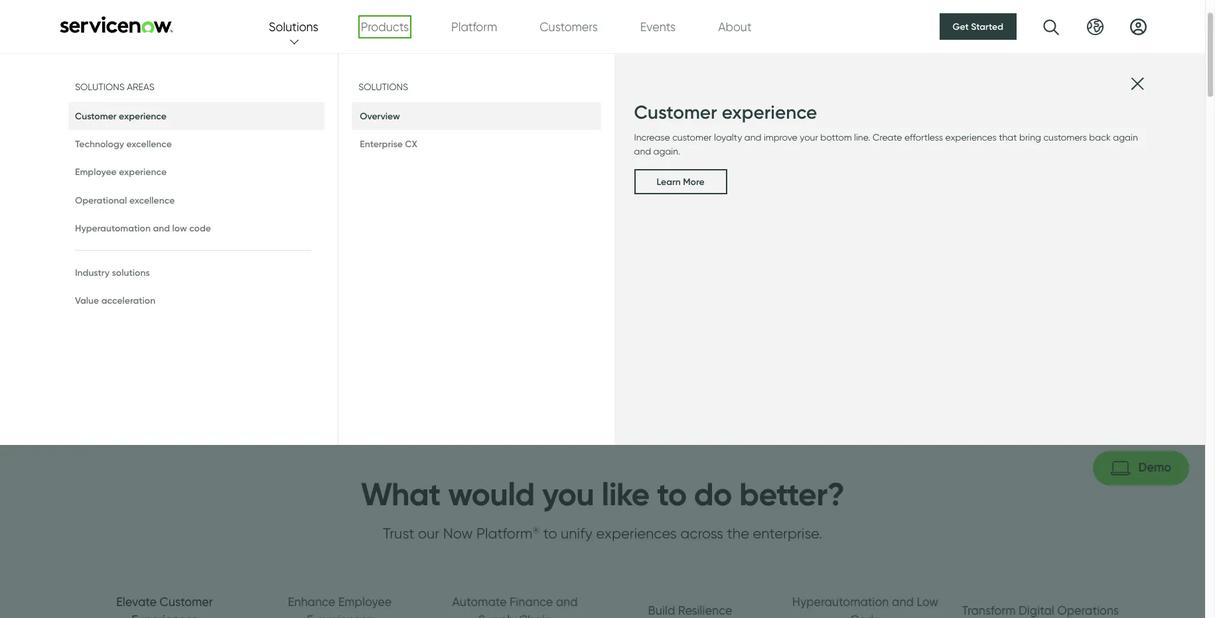 Task type: locate. For each thing, give the bounding box(es) containing it.
that
[[999, 132, 1017, 143]]

cx
[[405, 138, 417, 150]]

customers
[[540, 20, 598, 34]]

0 vertical spatial excellence
[[126, 138, 172, 150]]

bottom
[[820, 132, 852, 143]]

1 horizontal spatial solutions
[[269, 20, 318, 34]]

back
[[1089, 132, 1111, 143]]

solutions areas
[[75, 82, 154, 92]]

experience up operational excellence
[[119, 166, 167, 178]]

learn
[[657, 176, 681, 188]]

operational excellence
[[75, 194, 175, 206]]

excellence up employee experience
[[126, 138, 172, 150]]

customer experience
[[634, 101, 817, 123], [75, 110, 167, 122]]

customer experience up technology excellence
[[75, 110, 167, 122]]

your
[[800, 132, 818, 143]]

more
[[683, 176, 705, 188]]

create
[[873, 132, 902, 143]]

0 horizontal spatial customer
[[75, 110, 117, 122]]

about
[[718, 20, 752, 34]]

experiences
[[945, 132, 997, 143]]

operational excellence link
[[68, 186, 325, 214]]

0 horizontal spatial solutions
[[75, 82, 125, 92]]

platform button
[[451, 18, 497, 36]]

customers
[[1044, 132, 1087, 143]]

excellence
[[126, 138, 172, 150], [129, 194, 175, 206]]

learn more link
[[634, 169, 727, 195]]

enterprise
[[360, 138, 403, 150]]

1 horizontal spatial customer
[[634, 101, 717, 123]]

and left low
[[153, 222, 170, 234]]

0 horizontal spatial customer experience
[[75, 110, 167, 122]]

effortless
[[905, 132, 943, 143]]

bring
[[1019, 132, 1041, 143]]

industry solutions link
[[68, 259, 325, 287]]

technology
[[75, 138, 124, 150]]

customer experience up loyalty
[[634, 101, 817, 123]]

customer up technology
[[75, 110, 117, 122]]

0 horizontal spatial and
[[153, 222, 170, 234]]

and down increase
[[634, 146, 651, 157]]

overview link
[[352, 102, 601, 130]]

1 vertical spatial and
[[634, 146, 651, 157]]

low
[[172, 222, 187, 234]]

2 horizontal spatial solutions
[[359, 82, 408, 92]]

value
[[75, 295, 99, 307]]

experience down areas
[[119, 110, 167, 122]]

and right loyalty
[[744, 132, 761, 143]]

and
[[744, 132, 761, 143], [634, 146, 651, 157], [153, 222, 170, 234]]

again
[[1113, 132, 1138, 143]]

solutions
[[269, 20, 318, 34], [75, 82, 125, 92], [359, 82, 408, 92]]

excellence for operational excellence
[[129, 194, 175, 206]]

started
[[971, 21, 1003, 33]]

customer
[[634, 101, 717, 123], [75, 110, 117, 122]]

experience
[[722, 101, 817, 123], [119, 110, 167, 122], [119, 166, 167, 178]]

2 horizontal spatial and
[[744, 132, 761, 143]]

1 vertical spatial excellence
[[129, 194, 175, 206]]

overview
[[360, 110, 400, 122]]

products button
[[361, 18, 409, 36]]

0 vertical spatial and
[[744, 132, 761, 143]]

excellence up the hyperautomation and low code
[[129, 194, 175, 206]]

customer experience link
[[68, 102, 325, 130]]

customer up customer
[[634, 101, 717, 123]]

customer
[[672, 132, 712, 143]]

solutions button
[[269, 18, 318, 36]]

1 horizontal spatial and
[[634, 146, 651, 157]]

employee experience
[[75, 166, 167, 178]]

1 horizontal spatial customer experience
[[634, 101, 817, 123]]

industry
[[75, 267, 110, 279]]

enterprise cx
[[360, 138, 417, 150]]

products
[[361, 20, 409, 34]]

enterprise cx link
[[352, 130, 601, 158]]



Task type: vqa. For each thing, say whether or not it's contained in the screenshot.
play ambient video element
no



Task type: describe. For each thing, give the bounding box(es) containing it.
hyperautomation and low code
[[75, 222, 211, 234]]

value acceleration link
[[68, 287, 325, 315]]

increase
[[634, 132, 670, 143]]

technology excellence link
[[68, 130, 325, 158]]

customers button
[[540, 18, 598, 36]]

servicenow image
[[58, 16, 175, 33]]

employee
[[75, 166, 117, 178]]

hyperautomation
[[75, 222, 151, 234]]

experience for customer experience link
[[119, 110, 167, 122]]

code
[[189, 222, 211, 234]]

technology excellence
[[75, 138, 172, 150]]

line.
[[854, 132, 870, 143]]

improve
[[764, 132, 798, 143]]

hyperautomation and low code link
[[68, 214, 325, 242]]

solutions
[[112, 267, 150, 279]]

experience up improve
[[722, 101, 817, 123]]

get
[[953, 21, 969, 33]]

employee experience link
[[68, 158, 325, 186]]

platform
[[451, 20, 497, 34]]

excellence for technology excellence
[[126, 138, 172, 150]]

experience for employee experience link
[[119, 166, 167, 178]]

loyalty
[[714, 132, 742, 143]]

solutions for solutions dropdown button at left top
[[269, 20, 318, 34]]

about button
[[718, 18, 752, 36]]

events button
[[640, 18, 676, 36]]

industry solutions
[[75, 267, 150, 279]]

areas
[[127, 82, 154, 92]]

get started link
[[939, 13, 1017, 40]]

solutions for solutions areas
[[75, 82, 125, 92]]

2 vertical spatial and
[[153, 222, 170, 234]]

learn more
[[657, 176, 705, 188]]

get started
[[953, 21, 1003, 33]]

events
[[640, 20, 676, 34]]

again.
[[653, 146, 680, 157]]

acceleration
[[101, 295, 155, 307]]

increase customer loyalty and improve your bottom line. create effortless experiences that bring customers back again and again.
[[634, 132, 1138, 157]]

operational
[[75, 194, 127, 206]]

value acceleration
[[75, 295, 155, 307]]



